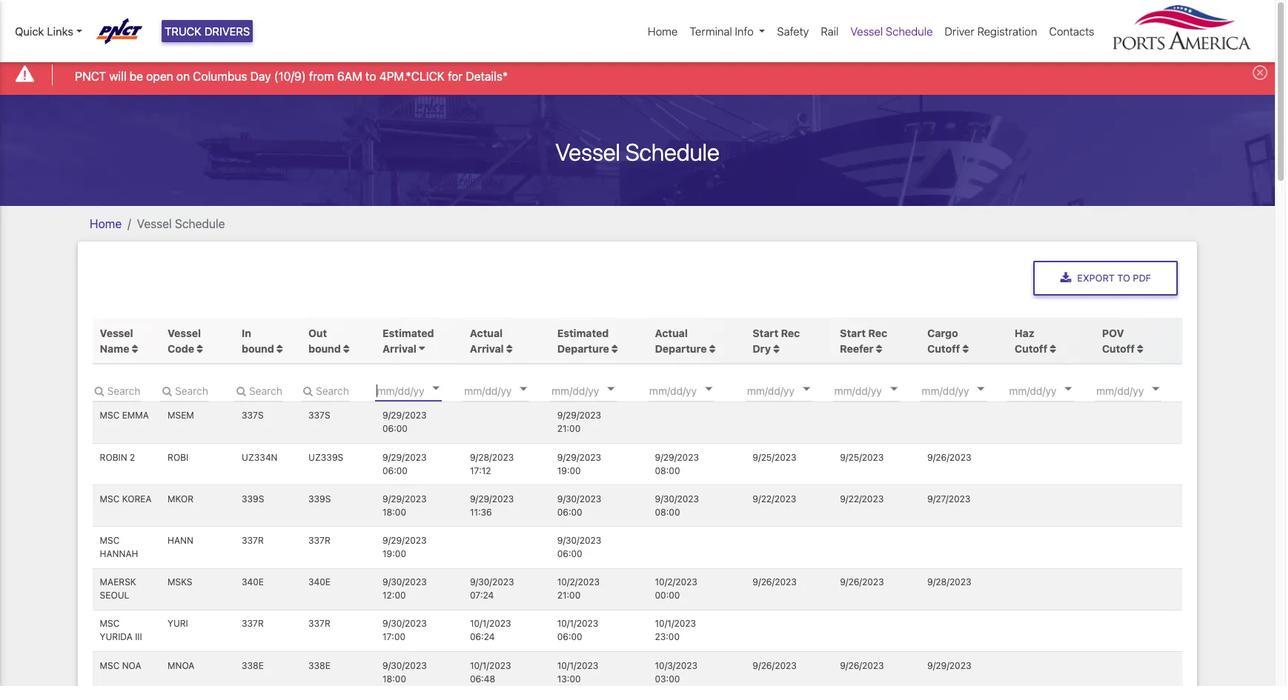 Task type: vqa. For each thing, say whether or not it's contained in the screenshot.
first mm/dd/yy field from the right's Open calendar icon
yes



Task type: describe. For each thing, give the bounding box(es) containing it.
pov cutoff
[[1102, 327, 1135, 355]]

msc for msc hannah
[[100, 535, 120, 547]]

msc noa
[[100, 660, 141, 671]]

10/3/2023 03:00
[[655, 660, 698, 685]]

bound for in
[[242, 342, 274, 355]]

9/30/2023 17:00
[[383, 619, 427, 643]]

estimated departure
[[557, 327, 609, 355]]

10/3/2023
[[655, 660, 698, 671]]

2 mm/dd/yy field from the left
[[463, 380, 552, 402]]

truck
[[165, 24, 202, 38]]

safety
[[777, 24, 809, 38]]

quick
[[15, 24, 44, 38]]

rec for start rec dry
[[781, 327, 800, 339]]

yuri
[[168, 619, 188, 630]]

quick links
[[15, 24, 73, 38]]

10/1/2023 13:00
[[557, 660, 599, 685]]

arrival for actual arrival
[[470, 342, 504, 355]]

10/2/2023 21:00
[[557, 577, 600, 602]]

pov
[[1102, 327, 1124, 339]]

estimated for arrival
[[383, 327, 434, 339]]

rail
[[821, 24, 839, 38]]

code
[[168, 342, 194, 355]]

start for dry
[[753, 327, 779, 339]]

9/30/2023 07:24
[[470, 577, 514, 602]]

pnct will be open on columbus day (10/9) from 6am to 4pm.*click for details* alert
[[0, 55, 1275, 95]]

open calendar image for 2nd mm/dd/yy field from left
[[520, 388, 528, 391]]

maersk seoul
[[100, 577, 136, 602]]

terminal
[[690, 24, 732, 38]]

columbus
[[193, 69, 247, 83]]

10/1/2023 for 06:48
[[470, 660, 511, 671]]

10/1/2023 06:24
[[470, 619, 511, 643]]

11:36
[[470, 507, 492, 518]]

safety link
[[771, 17, 815, 46]]

start rec reefer
[[840, 327, 888, 355]]

iii
[[135, 632, 142, 643]]

06:24
[[470, 632, 495, 643]]

12:00
[[383, 590, 406, 602]]

uz339s
[[308, 452, 343, 463]]

to
[[366, 69, 376, 83]]

arrival for estimated arrival
[[383, 342, 417, 355]]

23:00
[[655, 632, 680, 643]]

in
[[242, 327, 251, 339]]

open calendar image
[[608, 388, 615, 391]]

2 338e from the left
[[308, 660, 331, 671]]

bound for out
[[308, 342, 341, 355]]

9/29/2023 08:00
[[655, 452, 699, 477]]

out
[[308, 327, 327, 339]]

0 vertical spatial home
[[648, 24, 678, 38]]

departure for estimated
[[557, 342, 609, 355]]

msc for msc korea
[[100, 494, 120, 505]]

korea
[[122, 494, 152, 505]]

actual for actual arrival
[[470, 327, 503, 339]]

registration
[[978, 24, 1038, 38]]

robin 2
[[100, 452, 135, 463]]

contacts link
[[1044, 17, 1101, 46]]

truck drivers
[[165, 24, 250, 38]]

name
[[100, 342, 129, 355]]

yurida
[[100, 632, 133, 643]]

hann
[[168, 535, 193, 547]]

in bound
[[242, 327, 277, 355]]

contacts
[[1049, 24, 1095, 38]]

9/29/2023 06:00 for uz339s
[[383, 452, 427, 477]]

10/1/2023 23:00
[[655, 619, 696, 643]]

hannah
[[100, 549, 138, 560]]

10/2/2023 00:00
[[655, 577, 698, 602]]

driver registration link
[[939, 17, 1044, 46]]

seoul
[[100, 590, 129, 602]]

0 vertical spatial 19:00
[[557, 465, 581, 477]]

vessel inside vessel schedule link
[[851, 24, 883, 38]]

9/29/2023 11:36
[[470, 494, 514, 518]]

close image
[[1253, 65, 1268, 80]]

start for reefer
[[840, 327, 866, 339]]

4pm.*click
[[379, 69, 445, 83]]

actual departure
[[655, 327, 707, 355]]

haz cutoff
[[1015, 327, 1048, 355]]

msem
[[168, 410, 194, 422]]

msc yurida iii
[[100, 619, 142, 643]]

1 340e from the left
[[242, 577, 264, 588]]

2
[[130, 452, 135, 463]]

9/29/2023 21:00
[[557, 410, 601, 435]]

cargo
[[928, 327, 958, 339]]

estimated arrival
[[383, 327, 434, 355]]

vessel schedule link
[[845, 17, 939, 46]]

08:00 for 9/29/2023 08:00
[[655, 465, 680, 477]]

2 340e from the left
[[308, 577, 331, 588]]

08:00 for 9/30/2023 08:00
[[655, 507, 680, 518]]

robin
[[100, 452, 127, 463]]

10/2/2023 for 21:00
[[557, 577, 600, 588]]

drivers
[[205, 24, 250, 38]]

msc hannah
[[100, 535, 138, 560]]

0 horizontal spatial home
[[90, 217, 122, 230]]

mkor
[[168, 494, 194, 505]]

17:00
[[383, 632, 406, 643]]

2 337s from the left
[[308, 410, 330, 422]]

10/1/2023 for 23:00
[[655, 619, 696, 630]]

terminal info
[[690, 24, 754, 38]]

open calendar image for second mm/dd/yy field from the right
[[705, 388, 713, 391]]

links
[[47, 24, 73, 38]]

10/1/2023 06:00
[[557, 619, 599, 643]]

maersk
[[100, 577, 136, 588]]

17:12
[[470, 465, 491, 477]]

9/30/2023 12:00
[[383, 577, 427, 602]]

9/30/2023 08:00
[[655, 494, 699, 518]]

be
[[130, 69, 143, 83]]

00:00
[[655, 590, 680, 602]]

cutoff for cargo
[[928, 342, 960, 355]]

vessel name
[[100, 327, 133, 355]]



Task type: locate. For each thing, give the bounding box(es) containing it.
9/28/2023 17:12
[[470, 452, 514, 477]]

1 horizontal spatial 9/22/2023
[[840, 494, 884, 505]]

08:00
[[655, 465, 680, 477], [655, 507, 680, 518]]

10/1/2023 up 06:48
[[470, 660, 511, 671]]

from
[[309, 69, 334, 83]]

1 vertical spatial 9/29/2023 19:00
[[383, 535, 427, 560]]

21:00 inside 10/2/2023 21:00
[[557, 590, 581, 602]]

msc for msc yurida iii
[[100, 619, 120, 630]]

06:00
[[383, 424, 408, 435], [383, 465, 408, 477], [557, 507, 583, 518], [557, 549, 583, 560], [557, 632, 583, 643]]

departure for actual
[[655, 342, 707, 355]]

06:48
[[470, 674, 495, 685]]

339s down uz339s at the left of page
[[308, 494, 331, 505]]

terminal info link
[[684, 17, 771, 46]]

10/2/2023 up 00:00
[[655, 577, 698, 588]]

10/2/2023
[[557, 577, 600, 588], [655, 577, 698, 588]]

truck drivers link
[[162, 20, 253, 43]]

vessel
[[851, 24, 883, 38], [556, 138, 620, 166], [137, 217, 172, 230], [100, 327, 133, 339], [168, 327, 201, 339]]

for
[[448, 69, 463, 83]]

1 cutoff from the left
[[928, 342, 960, 355]]

21:00 inside '9/29/2023 21:00'
[[557, 424, 581, 435]]

1 vertical spatial 19:00
[[383, 549, 406, 560]]

0 vertical spatial vessel schedule
[[851, 24, 933, 38]]

1 horizontal spatial 339s
[[308, 494, 331, 505]]

1 arrival from the left
[[383, 342, 417, 355]]

arrival inside estimated arrival
[[383, 342, 417, 355]]

0 horizontal spatial cutoff
[[928, 342, 960, 355]]

2 18:00 from the top
[[383, 674, 406, 685]]

18:00 for 9/30/2023 18:00
[[383, 674, 406, 685]]

0 horizontal spatial 19:00
[[383, 549, 406, 560]]

cutoff down cargo
[[928, 342, 960, 355]]

0 horizontal spatial 338e
[[242, 660, 264, 671]]

10/1/2023 down 10/2/2023 21:00
[[557, 619, 599, 630]]

start inside start rec dry
[[753, 327, 779, 339]]

339s
[[242, 494, 264, 505], [308, 494, 331, 505]]

10/2/2023 for 00:00
[[655, 577, 698, 588]]

msc left korea
[[100, 494, 120, 505]]

actual for actual departure
[[655, 327, 688, 339]]

(10/9)
[[274, 69, 306, 83]]

0 horizontal spatial actual
[[470, 327, 503, 339]]

1 339s from the left
[[242, 494, 264, 505]]

mm/dd/yy field down estimated arrival
[[376, 380, 465, 402]]

mm/dd/yy field up '9/29/2023 21:00'
[[550, 380, 639, 402]]

quick links link
[[15, 23, 82, 40]]

0 horizontal spatial estimated
[[383, 327, 434, 339]]

2 msc from the top
[[100, 494, 120, 505]]

arrival
[[383, 342, 417, 355], [470, 342, 504, 355]]

dry
[[753, 342, 771, 355]]

13:00
[[557, 674, 581, 685]]

1 horizontal spatial 340e
[[308, 577, 331, 588]]

uz334n
[[242, 452, 278, 463]]

0 horizontal spatial schedule
[[175, 217, 225, 230]]

1 9/25/2023 from the left
[[753, 452, 797, 463]]

1 vertical spatial vessel schedule
[[556, 138, 720, 166]]

2 departure from the left
[[655, 342, 707, 355]]

mm/dd/yy field down actual departure
[[648, 380, 737, 402]]

1 horizontal spatial vessel schedule
[[556, 138, 720, 166]]

1 21:00 from the top
[[557, 424, 581, 435]]

msks
[[168, 577, 192, 588]]

open calendar image for 1st mm/dd/yy field from the right
[[803, 388, 810, 391]]

9/29/2023 18:00
[[383, 494, 427, 518]]

9/29/2023 19:00
[[557, 452, 601, 477], [383, 535, 427, 560]]

home link
[[642, 17, 684, 46], [90, 217, 122, 230]]

06:00 inside 10/1/2023 06:00
[[557, 632, 583, 643]]

actual inside actual arrival
[[470, 327, 503, 339]]

estimated inside estimated departure
[[557, 327, 609, 339]]

bound inside out bound
[[308, 342, 341, 355]]

msc for msc noa
[[100, 660, 120, 671]]

3 msc from the top
[[100, 535, 120, 547]]

start up reefer
[[840, 327, 866, 339]]

msc inside msc hannah
[[100, 535, 120, 547]]

rec inside start rec reefer
[[869, 327, 888, 339]]

1 vertical spatial 18:00
[[383, 674, 406, 685]]

10/1/2023 up 13:00
[[557, 660, 599, 671]]

1 msc from the top
[[100, 410, 120, 422]]

10/2/2023 up 10/1/2023 06:00
[[557, 577, 600, 588]]

1 10/2/2023 from the left
[[557, 577, 600, 588]]

2 actual from the left
[[655, 327, 688, 339]]

bound down out
[[308, 342, 341, 355]]

2 339s from the left
[[308, 494, 331, 505]]

3 mm/dd/yy field from the left
[[550, 380, 639, 402]]

1 horizontal spatial actual
[[655, 327, 688, 339]]

actual arrival
[[470, 327, 504, 355]]

2 10/2/2023 from the left
[[655, 577, 698, 588]]

pnct will be open on columbus day (10/9) from 6am to 4pm.*click for details*
[[75, 69, 508, 83]]

4 mm/dd/yy field from the left
[[648, 380, 737, 402]]

0 horizontal spatial 9/29/2023 19:00
[[383, 535, 427, 560]]

home
[[648, 24, 678, 38], [90, 217, 122, 230]]

08:00 inside 9/29/2023 08:00
[[655, 465, 680, 477]]

bound down in
[[242, 342, 274, 355]]

10/1/2023 for 06:00
[[557, 619, 599, 630]]

schedule
[[886, 24, 933, 38], [626, 138, 720, 166], [175, 217, 225, 230]]

1 actual from the left
[[470, 327, 503, 339]]

driver
[[945, 24, 975, 38]]

1 337s from the left
[[242, 410, 264, 422]]

0 horizontal spatial bound
[[242, 342, 274, 355]]

2 bound from the left
[[308, 342, 341, 355]]

2 start from the left
[[840, 327, 866, 339]]

0 horizontal spatial vessel schedule
[[137, 217, 225, 230]]

0 horizontal spatial 339s
[[242, 494, 264, 505]]

0 horizontal spatial departure
[[557, 342, 609, 355]]

1 horizontal spatial home link
[[642, 17, 684, 46]]

rec up reefer
[[869, 327, 888, 339]]

open calendar image for 5th mm/dd/yy field from right
[[433, 387, 440, 391]]

0 horizontal spatial 10/2/2023
[[557, 577, 600, 588]]

1 9/22/2023 from the left
[[753, 494, 797, 505]]

5 mm/dd/yy field from the left
[[746, 380, 835, 402]]

msc
[[100, 410, 120, 422], [100, 494, 120, 505], [100, 535, 120, 547], [100, 619, 120, 630], [100, 660, 120, 671]]

1 estimated from the left
[[383, 327, 434, 339]]

0 vertical spatial home link
[[642, 17, 684, 46]]

9/29/2023 19:00 down 9/29/2023 18:00
[[383, 535, 427, 560]]

18:00 for 9/29/2023 18:00
[[383, 507, 406, 518]]

0 vertical spatial 9/29/2023 06:00
[[383, 410, 427, 435]]

10/1/2023 up '06:24'
[[470, 619, 511, 630]]

2 9/22/2023 from the left
[[840, 494, 884, 505]]

19:00 down '9/29/2023 21:00'
[[557, 465, 581, 477]]

337r
[[242, 535, 264, 547], [308, 535, 331, 547], [242, 619, 264, 630], [308, 619, 331, 630]]

21:00
[[557, 424, 581, 435], [557, 590, 581, 602]]

0 vertical spatial 08:00
[[655, 465, 680, 477]]

2 cutoff from the left
[[1015, 342, 1048, 355]]

10/1/2023 up "23:00"
[[655, 619, 696, 630]]

9/28/2023
[[470, 452, 514, 463], [928, 577, 972, 588]]

9/30/2023 18:00
[[383, 660, 427, 685]]

1 horizontal spatial 9/28/2023
[[928, 577, 972, 588]]

9/29/2023 06:00
[[383, 410, 427, 435], [383, 452, 427, 477]]

1 horizontal spatial start
[[840, 327, 866, 339]]

2 9/25/2023 from the left
[[840, 452, 884, 463]]

rail link
[[815, 17, 845, 46]]

rec left start rec reefer
[[781, 327, 800, 339]]

1 horizontal spatial arrival
[[470, 342, 504, 355]]

1 horizontal spatial schedule
[[626, 138, 720, 166]]

bound
[[242, 342, 274, 355], [308, 342, 341, 355]]

337s up uz339s at the left of page
[[308, 410, 330, 422]]

1 horizontal spatial 9/29/2023 19:00
[[557, 452, 601, 477]]

1 horizontal spatial rec
[[869, 327, 888, 339]]

10/1/2023 for 06:24
[[470, 619, 511, 630]]

rec inside start rec dry
[[781, 327, 800, 339]]

0 vertical spatial 9/28/2023
[[470, 452, 514, 463]]

2 9/29/2023 06:00 from the top
[[383, 452, 427, 477]]

2 estimated from the left
[[557, 327, 609, 339]]

1 9/30/2023 06:00 from the top
[[557, 494, 602, 518]]

0 horizontal spatial 337s
[[242, 410, 264, 422]]

0 horizontal spatial 9/22/2023
[[753, 494, 797, 505]]

339s down the uz334n
[[242, 494, 264, 505]]

1 mm/dd/yy field from the left
[[376, 380, 465, 402]]

1 horizontal spatial 338e
[[308, 660, 331, 671]]

cutoff down pov
[[1102, 342, 1135, 355]]

03:00
[[655, 674, 680, 685]]

1 vertical spatial 9/30/2023 06:00
[[557, 535, 602, 560]]

2 rec from the left
[[869, 327, 888, 339]]

mm/dd/yy field down actual arrival
[[463, 380, 552, 402]]

departure
[[557, 342, 609, 355], [655, 342, 707, 355]]

0 vertical spatial schedule
[[886, 24, 933, 38]]

1 rec from the left
[[781, 327, 800, 339]]

9/27/2023
[[928, 494, 971, 505]]

mnoa
[[168, 660, 195, 671]]

2 horizontal spatial schedule
[[886, 24, 933, 38]]

9/28/2023 for 9/28/2023 17:12
[[470, 452, 514, 463]]

None field
[[93, 380, 142, 402], [160, 380, 209, 402], [235, 380, 284, 402], [301, 380, 350, 402], [93, 380, 142, 402], [160, 380, 209, 402], [235, 380, 284, 402], [301, 380, 350, 402]]

msc left noa on the left of the page
[[100, 660, 120, 671]]

rec for start rec reefer
[[869, 327, 888, 339]]

0 vertical spatial 9/29/2023 19:00
[[557, 452, 601, 477]]

vessel code
[[168, 327, 201, 355]]

0 horizontal spatial rec
[[781, 327, 800, 339]]

1 18:00 from the top
[[383, 507, 406, 518]]

0 horizontal spatial 340e
[[242, 577, 264, 588]]

06:00 for 9/29/2023 18:00
[[557, 507, 583, 518]]

2 21:00 from the top
[[557, 590, 581, 602]]

2 vertical spatial vessel schedule
[[137, 217, 225, 230]]

2 arrival from the left
[[470, 342, 504, 355]]

1 vertical spatial 9/29/2023 06:00
[[383, 452, 427, 477]]

1 horizontal spatial 337s
[[308, 410, 330, 422]]

0 horizontal spatial home link
[[90, 217, 122, 230]]

6am
[[337, 69, 362, 83]]

3 cutoff from the left
[[1102, 342, 1135, 355]]

start rec dry
[[753, 327, 800, 355]]

msc left emma
[[100, 410, 120, 422]]

337s
[[242, 410, 264, 422], [308, 410, 330, 422]]

cargo cutoff
[[928, 327, 960, 355]]

0 vertical spatial 21:00
[[557, 424, 581, 435]]

0 vertical spatial 18:00
[[383, 507, 406, 518]]

08:00 up 9/30/2023 08:00 at right
[[655, 465, 680, 477]]

1 horizontal spatial estimated
[[557, 327, 609, 339]]

1 horizontal spatial cutoff
[[1015, 342, 1048, 355]]

21:00 for 10/2/2023 21:00
[[557, 590, 581, 602]]

start up the dry
[[753, 327, 779, 339]]

msc up yurida
[[100, 619, 120, 630]]

2 08:00 from the top
[[655, 507, 680, 518]]

2 horizontal spatial cutoff
[[1102, 342, 1135, 355]]

18:00 inside 9/30/2023 18:00
[[383, 674, 406, 685]]

cutoff
[[928, 342, 960, 355], [1015, 342, 1048, 355], [1102, 342, 1135, 355]]

1 bound from the left
[[242, 342, 274, 355]]

2 9/30/2023 06:00 from the top
[[557, 535, 602, 560]]

9/29/2023 19:00 down '9/29/2023 21:00'
[[557, 452, 601, 477]]

1 9/29/2023 06:00 from the top
[[383, 410, 427, 435]]

1 horizontal spatial 10/2/2023
[[655, 577, 698, 588]]

actual inside actual departure
[[655, 327, 688, 339]]

emma
[[122, 410, 149, 422]]

21:00 for 9/29/2023 21:00
[[557, 424, 581, 435]]

06:00 for 9/30/2023 17:00
[[557, 632, 583, 643]]

haz
[[1015, 327, 1035, 339]]

18:00 inside 9/29/2023 18:00
[[383, 507, 406, 518]]

1 departure from the left
[[557, 342, 609, 355]]

10/1/2023 06:48
[[470, 660, 511, 685]]

actual
[[470, 327, 503, 339], [655, 327, 688, 339]]

10/1/2023 for 13:00
[[557, 660, 599, 671]]

msc korea
[[100, 494, 152, 505]]

337s up the uz334n
[[242, 410, 264, 422]]

1 horizontal spatial bound
[[308, 342, 341, 355]]

4 msc from the top
[[100, 619, 120, 630]]

msc for msc emma
[[100, 410, 120, 422]]

9/28/2023 for 9/28/2023
[[928, 577, 972, 588]]

18:00
[[383, 507, 406, 518], [383, 674, 406, 685]]

1 338e from the left
[[242, 660, 264, 671]]

cutoff for haz
[[1015, 342, 1048, 355]]

details*
[[466, 69, 508, 83]]

download image
[[1061, 272, 1072, 284]]

1 horizontal spatial departure
[[655, 342, 707, 355]]

msc inside the msc yurida iii
[[100, 619, 120, 630]]

mm/dd/yy field
[[376, 380, 465, 402], [463, 380, 552, 402], [550, 380, 639, 402], [648, 380, 737, 402], [746, 380, 835, 402]]

9/30/2023 06:00
[[557, 494, 602, 518], [557, 535, 602, 560]]

info
[[735, 24, 754, 38]]

will
[[109, 69, 126, 83]]

1 vertical spatial 21:00
[[557, 590, 581, 602]]

1 vertical spatial home
[[90, 217, 122, 230]]

mm/dd/yy field down the dry
[[746, 380, 835, 402]]

0 horizontal spatial start
[[753, 327, 779, 339]]

5 msc from the top
[[100, 660, 120, 671]]

9/30/2023 06:00 for 9/29/2023 19:00
[[557, 535, 602, 560]]

1 vertical spatial schedule
[[626, 138, 720, 166]]

1 vertical spatial 08:00
[[655, 507, 680, 518]]

2 vertical spatial schedule
[[175, 217, 225, 230]]

driver registration
[[945, 24, 1038, 38]]

start inside start rec reefer
[[840, 327, 866, 339]]

1 start from the left
[[753, 327, 779, 339]]

9/29/2023 06:00 for 337s
[[383, 410, 427, 435]]

estimated for departure
[[557, 327, 609, 339]]

robi
[[168, 452, 189, 463]]

bound inside in bound
[[242, 342, 274, 355]]

vessel schedule
[[851, 24, 933, 38], [556, 138, 720, 166], [137, 217, 225, 230]]

open calendar image
[[433, 387, 440, 391], [520, 388, 528, 391], [705, 388, 713, 391], [803, 388, 810, 391]]

1 08:00 from the top
[[655, 465, 680, 477]]

on
[[176, 69, 190, 83]]

0 vertical spatial 9/30/2023 06:00
[[557, 494, 602, 518]]

open
[[146, 69, 173, 83]]

1 horizontal spatial 19:00
[[557, 465, 581, 477]]

19:00 up 9/30/2023 12:00
[[383, 549, 406, 560]]

cutoff down haz
[[1015, 342, 1048, 355]]

9/30/2023 06:00 for 9/29/2023 18:00
[[557, 494, 602, 518]]

0 horizontal spatial 9/25/2023
[[753, 452, 797, 463]]

1 horizontal spatial 9/25/2023
[[840, 452, 884, 463]]

08:00 inside 9/30/2023 08:00
[[655, 507, 680, 518]]

1 vertical spatial home link
[[90, 217, 122, 230]]

08:00 down 9/29/2023 08:00
[[655, 507, 680, 518]]

out bound
[[308, 327, 343, 355]]

pnct
[[75, 69, 106, 83]]

19:00
[[557, 465, 581, 477], [383, 549, 406, 560]]

msc emma
[[100, 410, 149, 422]]

2 horizontal spatial vessel schedule
[[851, 24, 933, 38]]

07:24
[[470, 590, 494, 602]]

msc up hannah
[[100, 535, 120, 547]]

start
[[753, 327, 779, 339], [840, 327, 866, 339]]

1 horizontal spatial home
[[648, 24, 678, 38]]

0 horizontal spatial 9/28/2023
[[470, 452, 514, 463]]

cutoff for pov
[[1102, 342, 1135, 355]]

1 vertical spatial 9/28/2023
[[928, 577, 972, 588]]

0 horizontal spatial arrival
[[383, 342, 417, 355]]

06:00 for 9/29/2023 19:00
[[557, 549, 583, 560]]



